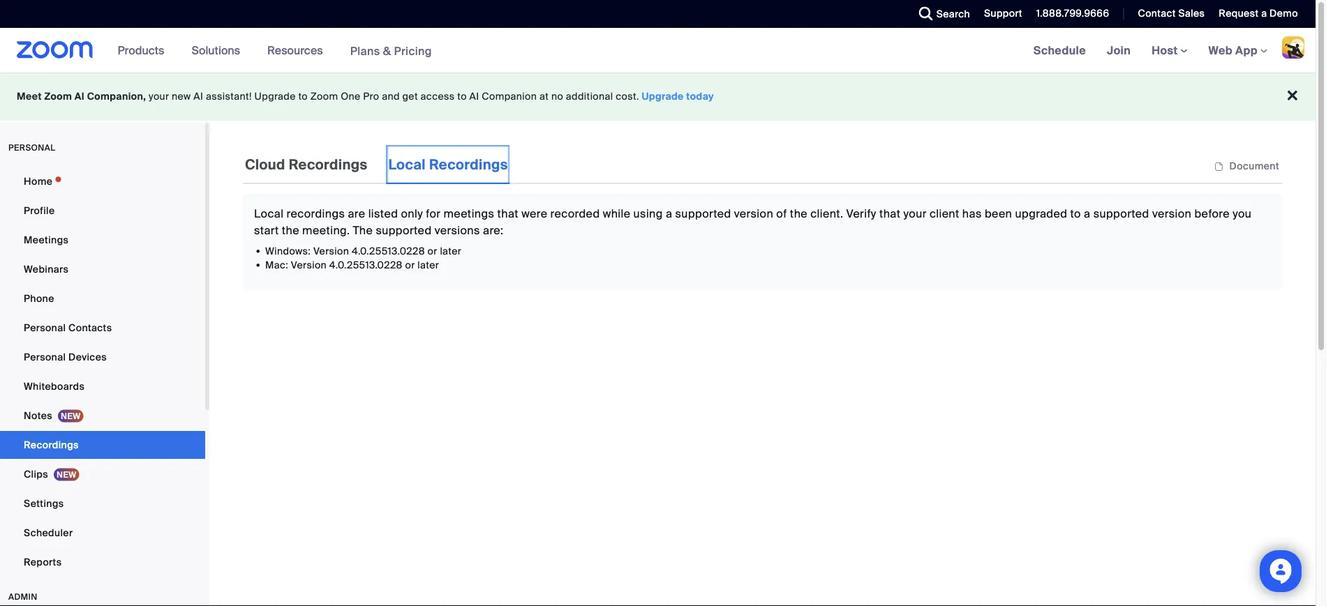 Task type: describe. For each thing, give the bounding box(es) containing it.
demo
[[1270, 7, 1299, 20]]

personal contacts
[[24, 321, 112, 334]]

while
[[603, 206, 631, 221]]

1.888.799.9666 button up schedule
[[1026, 0, 1113, 28]]

your inside meet zoom ai companion, footer
[[149, 90, 169, 103]]

document
[[1230, 160, 1280, 173]]

versions
[[435, 223, 480, 238]]

clips link
[[0, 461, 205, 489]]

personal for personal contacts
[[24, 321, 66, 334]]

1.888.799.9666 button up schedule 'link'
[[1037, 7, 1110, 20]]

webinars link
[[0, 256, 205, 283]]

cloud recordings tab
[[243, 145, 370, 184]]

1 vertical spatial 4.0.25513.0228
[[329, 259, 403, 272]]

recordings
[[287, 206, 345, 221]]

1 version from the left
[[734, 206, 774, 221]]

profile
[[24, 204, 55, 217]]

product information navigation
[[107, 28, 443, 74]]

phone link
[[0, 285, 205, 313]]

additional
[[566, 90, 613, 103]]

1 horizontal spatial supported
[[675, 206, 731, 221]]

upgrade today link
[[642, 90, 714, 103]]

recorded
[[551, 206, 600, 221]]

1 vertical spatial later
[[418, 259, 439, 272]]

search button
[[909, 0, 974, 28]]

at
[[540, 90, 549, 103]]

app
[[1236, 43, 1258, 58]]

request a demo
[[1219, 7, 1299, 20]]

personal menu menu
[[0, 168, 205, 578]]

personal devices
[[24, 351, 107, 364]]

&
[[383, 43, 391, 58]]

search
[[937, 7, 970, 20]]

tabs of recording tab list
[[243, 145, 510, 184]]

1 horizontal spatial to
[[457, 90, 467, 103]]

recordings inside "link"
[[24, 439, 79, 452]]

1 zoom from the left
[[44, 90, 72, 103]]

profile link
[[0, 197, 205, 225]]

access
[[421, 90, 455, 103]]

you
[[1233, 206, 1252, 221]]

products button
[[118, 28, 171, 73]]

solutions
[[192, 43, 240, 58]]

schedule link
[[1023, 28, 1097, 73]]

recordings for local recordings
[[429, 156, 508, 173]]

personal for personal devices
[[24, 351, 66, 364]]

resources
[[267, 43, 323, 58]]

the
[[353, 223, 373, 238]]

plans & pricing
[[350, 43, 432, 58]]

companion,
[[87, 90, 146, 103]]

sales
[[1179, 7, 1205, 20]]

personal devices link
[[0, 343, 205, 371]]

contacts
[[68, 321, 112, 334]]

meet zoom ai companion, your new ai assistant! upgrade to zoom one pro and get access to ai companion at no additional cost. upgrade today
[[17, 90, 714, 103]]

home link
[[0, 168, 205, 195]]

reports link
[[0, 549, 205, 577]]

1 horizontal spatial a
[[1084, 206, 1091, 221]]

settings
[[24, 497, 64, 510]]

2 zoom from the left
[[310, 90, 338, 103]]

personal contacts link
[[0, 314, 205, 342]]

pro
[[363, 90, 379, 103]]

local for local recordings are listed only for meetings that were recorded while using a supported version of the client. verify that your client has been upgraded to a supported version before you start the meeting. the supported versions are: windows: version 4.0.25513.0228 or later mac: version 4.0.25513.0228 or later
[[254, 206, 284, 221]]

today
[[687, 90, 714, 103]]

assistant!
[[206, 90, 252, 103]]

home
[[24, 175, 53, 188]]

request
[[1219, 7, 1259, 20]]

solutions button
[[192, 28, 247, 73]]

web app button
[[1209, 43, 1268, 58]]

upgraded
[[1015, 206, 1068, 221]]

main content element
[[243, 145, 1282, 290]]

meetings navigation
[[1023, 28, 1316, 74]]

1.888.799.9666
[[1037, 7, 1110, 20]]

profile picture image
[[1282, 36, 1305, 59]]

devices
[[68, 351, 107, 364]]

local recordings tab
[[386, 145, 510, 184]]

schedule
[[1034, 43, 1086, 58]]

recordings link
[[0, 431, 205, 459]]

admin
[[8, 592, 38, 603]]

are:
[[483, 223, 504, 238]]

clips
[[24, 468, 48, 481]]

local recordings
[[388, 156, 508, 173]]

pricing
[[394, 43, 432, 58]]

no
[[551, 90, 563, 103]]



Task type: vqa. For each thing, say whether or not it's contained in the screenshot.
Menu Item
no



Task type: locate. For each thing, give the bounding box(es) containing it.
cost.
[[616, 90, 639, 103]]

0 vertical spatial local
[[388, 156, 426, 173]]

or down only at the top left of page
[[405, 259, 415, 272]]

were
[[522, 206, 548, 221]]

using
[[634, 206, 663, 221]]

local recordings are listed only for meetings that were recorded while using a supported version of the client. verify that your client has been upgraded to a supported version before you start the meeting. the supported versions are: windows: version 4.0.25513.0228 or later mac: version 4.0.25513.0228 or later
[[254, 206, 1252, 272]]

2 version from the left
[[1153, 206, 1192, 221]]

to inside local recordings are listed only for meetings that were recorded while using a supported version of the client. verify that your client has been upgraded to a supported version before you start the meeting. the supported versions are: windows: version 4.0.25513.0228 or later mac: version 4.0.25513.0228 or later
[[1071, 206, 1081, 221]]

mac:
[[265, 259, 288, 272]]

version down meeting.
[[313, 245, 349, 258]]

reports
[[24, 556, 62, 569]]

recordings inside tab
[[289, 156, 368, 173]]

2 horizontal spatial a
[[1262, 7, 1267, 20]]

personal
[[24, 321, 66, 334], [24, 351, 66, 364]]

0 horizontal spatial later
[[418, 259, 439, 272]]

version down windows:
[[291, 259, 327, 272]]

meet
[[17, 90, 42, 103]]

2 that from the left
[[880, 206, 901, 221]]

1 vertical spatial your
[[904, 206, 927, 221]]

contact sales link
[[1128, 0, 1209, 28], [1138, 7, 1205, 20]]

recordings
[[289, 156, 368, 173], [429, 156, 508, 173], [24, 439, 79, 452]]

scheduler
[[24, 527, 73, 540]]

0 horizontal spatial supported
[[376, 223, 432, 238]]

that up are:
[[497, 206, 519, 221]]

your inside local recordings are listed only for meetings that were recorded while using a supported version of the client. verify that your client has been upgraded to a supported version before you start the meeting. the supported versions are: windows: version 4.0.25513.0228 or later mac: version 4.0.25513.0228 or later
[[904, 206, 927, 221]]

to
[[298, 90, 308, 103], [457, 90, 467, 103], [1071, 206, 1081, 221]]

1 that from the left
[[497, 206, 519, 221]]

zoom
[[44, 90, 72, 103], [310, 90, 338, 103]]

recordings for cloud recordings
[[289, 156, 368, 173]]

2 upgrade from the left
[[642, 90, 684, 103]]

contact sales
[[1138, 7, 1205, 20]]

version
[[734, 206, 774, 221], [1153, 206, 1192, 221]]

2 horizontal spatial to
[[1071, 206, 1081, 221]]

settings link
[[0, 490, 205, 518]]

0 vertical spatial version
[[313, 245, 349, 258]]

0 horizontal spatial that
[[497, 206, 519, 221]]

web app
[[1209, 43, 1258, 58]]

before
[[1195, 206, 1230, 221]]

3 ai from the left
[[470, 90, 479, 103]]

upgrade right the cost. at the top of page
[[642, 90, 684, 103]]

1 horizontal spatial your
[[904, 206, 927, 221]]

a right upgraded
[[1084, 206, 1091, 221]]

meetings
[[444, 206, 494, 221]]

join
[[1107, 43, 1131, 58]]

plans
[[350, 43, 380, 58]]

4.0.25513.0228
[[352, 245, 425, 258], [329, 259, 403, 272]]

1 vertical spatial version
[[291, 259, 327, 272]]

the right of
[[790, 206, 808, 221]]

local up only at the top left of page
[[388, 156, 426, 173]]

to right access
[[457, 90, 467, 103]]

get
[[403, 90, 418, 103]]

for
[[426, 206, 441, 221]]

1 horizontal spatial ai
[[194, 90, 203, 103]]

meet zoom ai companion, footer
[[0, 73, 1316, 121]]

client.
[[811, 206, 844, 221]]

phone
[[24, 292, 54, 305]]

ai left companion,
[[75, 90, 85, 103]]

0 horizontal spatial local
[[254, 206, 284, 221]]

that right verify at right top
[[880, 206, 901, 221]]

1 horizontal spatial local
[[388, 156, 426, 173]]

2 horizontal spatial recordings
[[429, 156, 508, 173]]

0 horizontal spatial recordings
[[24, 439, 79, 452]]

0 horizontal spatial or
[[405, 259, 415, 272]]

companion
[[482, 90, 537, 103]]

local inside local recordings are listed only for meetings that were recorded while using a supported version of the client. verify that your client has been upgraded to a supported version before you start the meeting. the supported versions are: windows: version 4.0.25513.0228 or later mac: version 4.0.25513.0228 or later
[[254, 206, 284, 221]]

meetings link
[[0, 226, 205, 254]]

local up start at the left of page
[[254, 206, 284, 221]]

the
[[790, 206, 808, 221], [282, 223, 299, 238]]

a left demo
[[1262, 7, 1267, 20]]

only
[[401, 206, 423, 221]]

0 vertical spatial 4.0.25513.0228
[[352, 245, 425, 258]]

ai right new
[[194, 90, 203, 103]]

your left new
[[149, 90, 169, 103]]

support
[[984, 7, 1023, 20]]

1 vertical spatial the
[[282, 223, 299, 238]]

1 horizontal spatial upgrade
[[642, 90, 684, 103]]

1.888.799.9666 button
[[1026, 0, 1113, 28], [1037, 7, 1110, 20]]

1 ai from the left
[[75, 90, 85, 103]]

meetings
[[24, 234, 69, 246]]

products
[[118, 43, 164, 58]]

banner containing products
[[0, 28, 1316, 74]]

0 horizontal spatial a
[[666, 206, 673, 221]]

your
[[149, 90, 169, 103], [904, 206, 927, 221]]

host
[[1152, 43, 1181, 58]]

notes link
[[0, 402, 205, 430]]

local inside tab
[[388, 156, 426, 173]]

has
[[963, 206, 982, 221]]

join link
[[1097, 28, 1142, 73]]

been
[[985, 206, 1012, 221]]

resources button
[[267, 28, 329, 73]]

0 horizontal spatial the
[[282, 223, 299, 238]]

document button
[[1212, 160, 1282, 173]]

windows:
[[265, 245, 311, 258]]

of
[[777, 206, 787, 221]]

a right using
[[666, 206, 673, 221]]

version left of
[[734, 206, 774, 221]]

and
[[382, 90, 400, 103]]

1 horizontal spatial or
[[428, 245, 437, 258]]

0 vertical spatial or
[[428, 245, 437, 258]]

1 vertical spatial local
[[254, 206, 284, 221]]

recordings up meetings
[[429, 156, 508, 173]]

1 horizontal spatial version
[[1153, 206, 1192, 221]]

2 ai from the left
[[194, 90, 203, 103]]

listed
[[368, 206, 398, 221]]

0 horizontal spatial version
[[734, 206, 774, 221]]

to down resources dropdown button on the left top
[[298, 90, 308, 103]]

upgrade down the product information navigation
[[254, 90, 296, 103]]

upgrade
[[254, 90, 296, 103], [642, 90, 684, 103]]

zoom right meet on the left
[[44, 90, 72, 103]]

1 horizontal spatial recordings
[[289, 156, 368, 173]]

the up windows:
[[282, 223, 299, 238]]

cloud
[[245, 156, 285, 173]]

your left the client
[[904, 206, 927, 221]]

verify
[[846, 206, 877, 221]]

meeting.
[[302, 223, 350, 238]]

are
[[348, 206, 365, 221]]

personal
[[8, 142, 55, 153]]

0 horizontal spatial zoom
[[44, 90, 72, 103]]

1 horizontal spatial zoom
[[310, 90, 338, 103]]

supported
[[675, 206, 731, 221], [1094, 206, 1150, 221], [376, 223, 432, 238]]

zoom left the one
[[310, 90, 338, 103]]

later
[[440, 245, 462, 258], [418, 259, 439, 272]]

notes
[[24, 409, 52, 422]]

ai left companion
[[470, 90, 479, 103]]

0 vertical spatial your
[[149, 90, 169, 103]]

version left before
[[1153, 206, 1192, 221]]

or down versions
[[428, 245, 437, 258]]

0 horizontal spatial your
[[149, 90, 169, 103]]

one
[[341, 90, 361, 103]]

1 horizontal spatial the
[[790, 206, 808, 221]]

2 horizontal spatial supported
[[1094, 206, 1150, 221]]

recordings inside tab
[[429, 156, 508, 173]]

zoom logo image
[[17, 41, 93, 59]]

contact
[[1138, 7, 1176, 20]]

1 vertical spatial or
[[405, 259, 415, 272]]

ai
[[75, 90, 85, 103], [194, 90, 203, 103], [470, 90, 479, 103]]

file image
[[1214, 160, 1224, 173]]

personal down phone
[[24, 321, 66, 334]]

0 horizontal spatial ai
[[75, 90, 85, 103]]

0 horizontal spatial to
[[298, 90, 308, 103]]

request a demo link
[[1209, 0, 1316, 28], [1219, 7, 1299, 20]]

1 upgrade from the left
[[254, 90, 296, 103]]

recordings up the recordings
[[289, 156, 368, 173]]

webinars
[[24, 263, 69, 276]]

start
[[254, 223, 279, 238]]

2 horizontal spatial ai
[[470, 90, 479, 103]]

0 vertical spatial personal
[[24, 321, 66, 334]]

web
[[1209, 43, 1233, 58]]

0 vertical spatial the
[[790, 206, 808, 221]]

to right upgraded
[[1071, 206, 1081, 221]]

0 horizontal spatial upgrade
[[254, 90, 296, 103]]

whiteboards
[[24, 380, 85, 393]]

1 horizontal spatial later
[[440, 245, 462, 258]]

whiteboards link
[[0, 373, 205, 401]]

1 personal from the top
[[24, 321, 66, 334]]

0 vertical spatial later
[[440, 245, 462, 258]]

new
[[172, 90, 191, 103]]

banner
[[0, 28, 1316, 74]]

1 horizontal spatial that
[[880, 206, 901, 221]]

local for local recordings
[[388, 156, 426, 173]]

2 personal from the top
[[24, 351, 66, 364]]

client
[[930, 206, 960, 221]]

recordings down notes
[[24, 439, 79, 452]]

host button
[[1152, 43, 1188, 58]]

personal up whiteboards
[[24, 351, 66, 364]]

1 vertical spatial personal
[[24, 351, 66, 364]]



